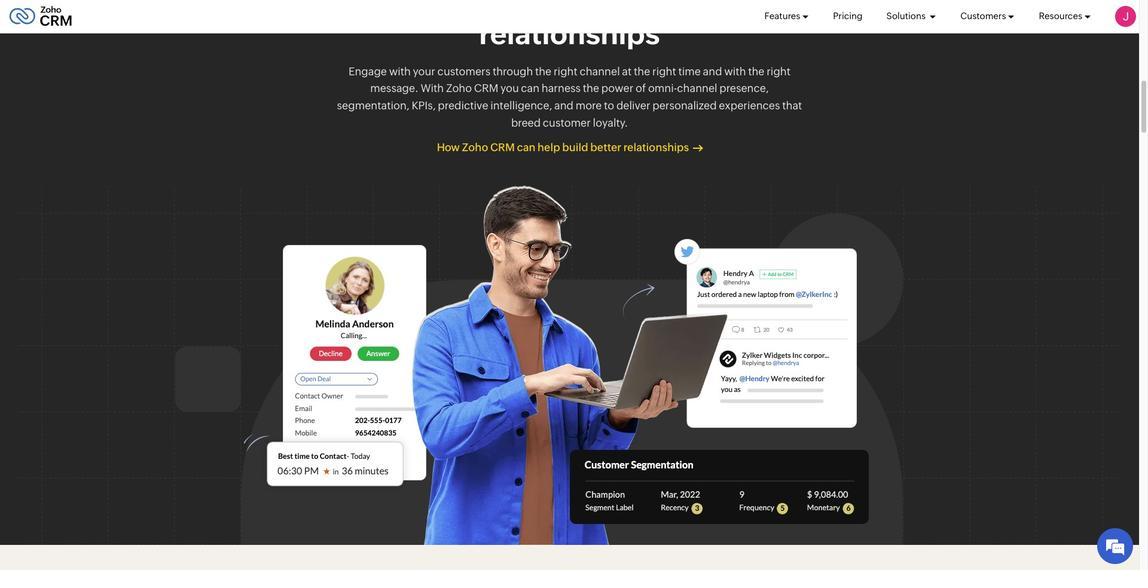 Task type: vqa. For each thing, say whether or not it's contained in the screenshot.
'THE' in Do I need to specify the payment information while signing up?
no



Task type: describe. For each thing, give the bounding box(es) containing it.
resources
[[1040, 11, 1083, 21]]

crm home banner image
[[411, 186, 728, 546]]

3 right from the left
[[767, 65, 791, 77]]

1 vertical spatial zoho
[[462, 141, 488, 154]]

can inside you can harness the power of omni-channel presence, segmentation, kpis, predictive intelligence, and more to deliver personalized experiences that breed customer loyalty.
[[521, 82, 540, 95]]

segmentation image
[[570, 451, 869, 525]]

loyalty.
[[593, 117, 628, 129]]

build
[[398, 0, 469, 22]]

solutions
[[887, 11, 928, 21]]

intelligence,
[[491, 99, 552, 112]]

presence,
[[720, 82, 769, 95]]

1 right from the left
[[554, 65, 578, 77]]

and inside you can harness the power of omni-channel presence, segmentation, kpis, predictive intelligence, and more to deliver personalized experiences that breed customer loyalty.
[[555, 99, 574, 112]]

personalized
[[653, 99, 717, 112]]

channel for omni-
[[677, 82, 718, 95]]

features link
[[765, 0, 810, 33]]

omni-
[[649, 82, 677, 95]]

engage
[[349, 65, 387, 77]]

build
[[563, 141, 589, 154]]

you can harness the power of omni-channel presence, segmentation, kpis, predictive intelligence, and more to deliver personalized experiences that breed customer loyalty.
[[337, 82, 803, 129]]

customer inside you can harness the power of omni-channel presence, segmentation, kpis, predictive intelligence, and more to deliver personalized experiences that breed customer loyalty.
[[543, 117, 591, 129]]

1 vertical spatial can
[[517, 141, 536, 154]]

more
[[576, 99, 602, 112]]

james peterson image
[[1116, 6, 1137, 27]]

resources link
[[1040, 0, 1092, 33]]

zoho crm logo image
[[9, 3, 72, 30]]

help
[[538, 141, 560, 154]]

engage with your customers through the right channel at the right time and with the right message. with
[[349, 65, 791, 95]]

and inside engage with your customers through the right channel at the right time and with the right message. with
[[703, 65, 722, 77]]

1 vertical spatial crm
[[491, 141, 515, 154]]

of
[[636, 82, 646, 95]]

the inside you can harness the power of omni-channel presence, segmentation, kpis, predictive intelligence, and more to deliver personalized experiences that breed customer loyalty.
[[583, 82, 600, 95]]

pricing link
[[834, 0, 863, 33]]

harness
[[542, 82, 581, 95]]

that
[[783, 99, 803, 112]]

power
[[602, 82, 634, 95]]



Task type: locate. For each thing, give the bounding box(es) containing it.
build excellent customer relationships
[[398, 0, 742, 51]]

with
[[389, 65, 411, 77], [725, 65, 746, 77]]

pricing
[[834, 11, 863, 21]]

how zoho crm can help build better relationships
[[437, 141, 689, 154]]

better
[[591, 141, 622, 154]]

the up harness
[[535, 65, 552, 77]]

with up presence,
[[725, 65, 746, 77]]

0 horizontal spatial with
[[389, 65, 411, 77]]

channel down time
[[677, 82, 718, 95]]

predictive
[[438, 99, 489, 112]]

1 horizontal spatial right
[[653, 65, 677, 77]]

contact card image
[[283, 245, 426, 481]]

0 vertical spatial customer
[[609, 0, 742, 22]]

1 vertical spatial relationships
[[624, 141, 689, 154]]

0 vertical spatial zoho
[[446, 82, 472, 95]]

2 horizontal spatial right
[[767, 65, 791, 77]]

at
[[622, 65, 632, 77]]

with up message.
[[389, 65, 411, 77]]

with
[[421, 82, 444, 95]]

experiences
[[719, 99, 781, 112]]

through
[[493, 65, 533, 77]]

relationships inside build excellent customer relationships
[[479, 17, 660, 51]]

the
[[535, 65, 552, 77], [634, 65, 651, 77], [749, 65, 765, 77], [583, 82, 600, 95]]

time
[[679, 65, 701, 77]]

customer
[[609, 0, 742, 22], [543, 117, 591, 129]]

message.
[[370, 82, 419, 95]]

customer inside build excellent customer relationships
[[609, 0, 742, 22]]

kpis,
[[412, 99, 436, 112]]

deliver
[[617, 99, 651, 112]]

channel
[[580, 65, 620, 77], [677, 82, 718, 95]]

right up omni-
[[653, 65, 677, 77]]

customers
[[438, 65, 491, 77]]

0 vertical spatial channel
[[580, 65, 620, 77]]

0 vertical spatial can
[[521, 82, 540, 95]]

zoho up predictive
[[446, 82, 472, 95]]

social media card image
[[675, 239, 857, 429]]

0 horizontal spatial channel
[[580, 65, 620, 77]]

relationships down deliver
[[624, 141, 689, 154]]

solutions link
[[887, 0, 937, 33]]

1 vertical spatial customer
[[543, 117, 591, 129]]

excellent
[[476, 0, 603, 22]]

the right at
[[634, 65, 651, 77]]

can
[[521, 82, 540, 95], [517, 141, 536, 154]]

2 right from the left
[[653, 65, 677, 77]]

1 horizontal spatial and
[[703, 65, 722, 77]]

right up that
[[767, 65, 791, 77]]

zoho crm
[[446, 82, 499, 95]]

1 horizontal spatial with
[[725, 65, 746, 77]]

1 horizontal spatial channel
[[677, 82, 718, 95]]

and down harness
[[555, 99, 574, 112]]

right up harness
[[554, 65, 578, 77]]

right
[[554, 65, 578, 77], [653, 65, 677, 77], [767, 65, 791, 77]]

0 horizontal spatial customer
[[543, 117, 591, 129]]

crm left you
[[474, 82, 499, 95]]

0 vertical spatial relationships
[[479, 17, 660, 51]]

0 horizontal spatial right
[[554, 65, 578, 77]]

2 with from the left
[[725, 65, 746, 77]]

the up presence,
[[749, 65, 765, 77]]

1 horizontal spatial customer
[[609, 0, 742, 22]]

can up intelligence,
[[521, 82, 540, 95]]

how
[[437, 141, 460, 154]]

0 vertical spatial crm
[[474, 82, 499, 95]]

can left "help"
[[517, 141, 536, 154]]

1 vertical spatial channel
[[677, 82, 718, 95]]

breed
[[511, 117, 541, 129]]

best time to contact image
[[259, 434, 411, 495]]

relationships
[[479, 17, 660, 51], [624, 141, 689, 154]]

your
[[413, 65, 436, 77]]

1 vertical spatial and
[[555, 99, 574, 112]]

segmentation,
[[337, 99, 410, 112]]

you
[[501, 82, 519, 95]]

and right time
[[703, 65, 722, 77]]

customers
[[961, 11, 1007, 21]]

zoho right how
[[462, 141, 488, 154]]

crm
[[474, 82, 499, 95], [491, 141, 515, 154]]

0 horizontal spatial and
[[555, 99, 574, 112]]

zoho
[[446, 82, 472, 95], [462, 141, 488, 154]]

to
[[604, 99, 615, 112]]

features
[[765, 11, 801, 21]]

relationships up engage with your customers through the right channel at the right time and with the right message. with
[[479, 17, 660, 51]]

the up more
[[583, 82, 600, 95]]

0 vertical spatial and
[[703, 65, 722, 77]]

channel inside engage with your customers through the right channel at the right time and with the right message. with
[[580, 65, 620, 77]]

crm down breed at the top left of the page
[[491, 141, 515, 154]]

channel for right
[[580, 65, 620, 77]]

1 with from the left
[[389, 65, 411, 77]]

channel up power
[[580, 65, 620, 77]]

and
[[703, 65, 722, 77], [555, 99, 574, 112]]

channel inside you can harness the power of omni-channel presence, segmentation, kpis, predictive intelligence, and more to deliver personalized experiences that breed customer loyalty.
[[677, 82, 718, 95]]



